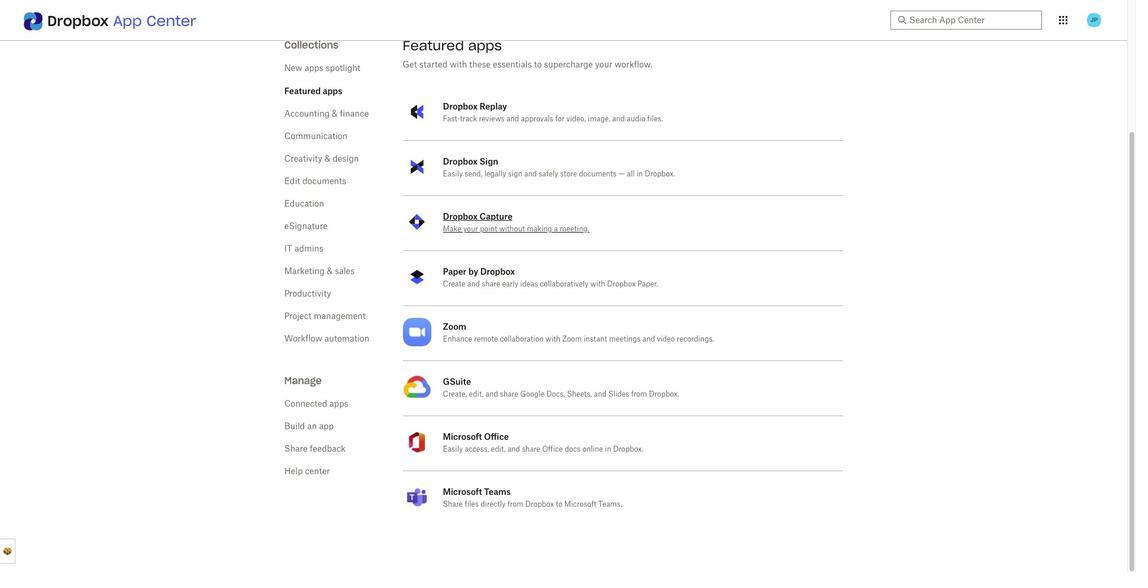 Task type: locate. For each thing, give the bounding box(es) containing it.
reviews
[[479, 115, 505, 123]]

easily inside dropbox sign easily send, legally sign and safely store documents — all in dropbox.
[[443, 171, 463, 178]]

documents
[[579, 171, 617, 178], [303, 178, 347, 186]]

2 horizontal spatial with
[[591, 281, 606, 288]]

dropbox inside dropbox capture make your point without making a meeting.
[[443, 211, 478, 221]]

dropbox sign easily send, legally sign and safely store documents — all in dropbox.
[[443, 156, 676, 178]]

1 vertical spatial with
[[591, 281, 606, 288]]

edit
[[284, 178, 300, 186]]

0 vertical spatial to
[[534, 61, 542, 69]]

easily
[[443, 171, 463, 178], [443, 446, 463, 453]]

microsoft up access,
[[443, 432, 482, 442]]

to left teams.
[[556, 501, 563, 508]]

esignature link
[[284, 223, 328, 231]]

send,
[[465, 171, 483, 178]]

1 vertical spatial edit,
[[491, 446, 506, 453]]

apps up these
[[468, 37, 502, 54]]

google
[[521, 391, 545, 398]]

and right sign
[[525, 171, 537, 178]]

share left "early"
[[482, 281, 501, 288]]

a
[[554, 226, 558, 233]]

2 easily from the top
[[443, 446, 463, 453]]

create
[[443, 281, 466, 288]]

it admins
[[284, 245, 324, 253]]

audio
[[627, 115, 646, 123]]

video
[[657, 336, 675, 343]]

edit, right access,
[[491, 446, 506, 453]]

microsoft inside microsoft office easily access, edit, and share office docs online in dropbox.
[[443, 432, 482, 442]]

dropbox right directly
[[526, 501, 554, 508]]

dropbox up the make
[[443, 211, 478, 221]]

connected apps link
[[284, 400, 349, 409]]

share left docs
[[522, 446, 541, 453]]

share inside gsuite create, edit, and share google docs, sheets, and slides from dropbox.
[[500, 391, 519, 398]]

with right 'collaboratively'
[[591, 281, 606, 288]]

1 vertical spatial from
[[508, 501, 524, 508]]

dropbox. right the "all"
[[645, 171, 676, 178]]

with right the collaboration
[[546, 336, 561, 343]]

workflow.
[[615, 61, 653, 69]]

0 vertical spatial in
[[637, 171, 643, 178]]

office
[[484, 432, 509, 442], [543, 446, 563, 453]]

from right the "slides"
[[632, 391, 647, 398]]

in right the "all"
[[637, 171, 643, 178]]

1 vertical spatial microsoft
[[443, 487, 482, 497]]

0 horizontal spatial featured
[[284, 86, 321, 96]]

featured apps up started
[[403, 37, 502, 54]]

slides
[[609, 391, 630, 398]]

app
[[319, 423, 334, 431]]

to
[[534, 61, 542, 69], [556, 501, 563, 508]]

1 vertical spatial &
[[325, 155, 331, 163]]

feedback
[[310, 445, 346, 454]]

1 vertical spatial in
[[605, 446, 612, 453]]

docs
[[565, 446, 581, 453]]

edit documents
[[284, 178, 347, 186]]

and inside dropbox sign easily send, legally sign and safely store documents — all in dropbox.
[[525, 171, 537, 178]]

1 horizontal spatial with
[[546, 336, 561, 343]]

zoom left instant
[[563, 336, 582, 343]]

0 horizontal spatial your
[[464, 226, 478, 233]]

and inside microsoft office easily access, edit, and share office docs online in dropbox.
[[508, 446, 520, 453]]

1 horizontal spatial office
[[543, 446, 563, 453]]

featured
[[403, 37, 464, 54], [284, 86, 321, 96]]

spotlight
[[326, 65, 361, 73]]

featured up started
[[403, 37, 464, 54]]

1 horizontal spatial to
[[556, 501, 563, 508]]

collaboratively
[[540, 281, 589, 288]]

2 vertical spatial &
[[327, 268, 333, 276]]

productivity link
[[284, 290, 331, 298]]

1 vertical spatial share
[[500, 391, 519, 398]]

0 vertical spatial office
[[484, 432, 509, 442]]

1 vertical spatial easily
[[443, 446, 463, 453]]

your inside dropbox capture make your point without making a meeting.
[[464, 226, 478, 233]]

share left files
[[443, 501, 463, 508]]

dropbox
[[47, 12, 109, 30], [443, 101, 478, 111], [443, 156, 478, 166], [443, 211, 478, 221], [481, 266, 515, 276], [607, 281, 636, 288], [526, 501, 554, 508]]

connected apps
[[284, 400, 349, 409]]

easily for dropbox sign
[[443, 171, 463, 178]]

apps up accounting & finance link
[[323, 86, 343, 96]]

featured apps link
[[284, 86, 343, 96]]

microsoft up files
[[443, 487, 482, 497]]

1 vertical spatial featured apps
[[284, 86, 343, 96]]

and
[[507, 115, 519, 123], [613, 115, 625, 123], [525, 171, 537, 178], [468, 281, 480, 288], [643, 336, 655, 343], [486, 391, 498, 398], [594, 391, 607, 398], [508, 446, 520, 453]]

education
[[284, 200, 324, 208]]

dropbox inside dropbox replay fast-track reviews and approvals for video, image, and audio files.
[[443, 101, 478, 111]]

and right "create," on the bottom of page
[[486, 391, 498, 398]]

microsoft teams share files directly from dropbox to microsoft teams.
[[443, 487, 623, 508]]

0 horizontal spatial share
[[284, 445, 308, 454]]

0 horizontal spatial office
[[484, 432, 509, 442]]

from down teams
[[508, 501, 524, 508]]

0 vertical spatial your
[[595, 61, 613, 69]]

sign
[[480, 156, 499, 166]]

dropbox left paper.
[[607, 281, 636, 288]]

office left docs
[[543, 446, 563, 453]]

1 horizontal spatial featured
[[403, 37, 464, 54]]

0 vertical spatial share
[[284, 445, 308, 454]]

dropbox app center
[[47, 12, 196, 30]]

store
[[561, 171, 577, 178]]

1 vertical spatial your
[[464, 226, 478, 233]]

share inside paper by dropbox create and share early ideas collaboratively with dropbox paper.
[[482, 281, 501, 288]]

0 horizontal spatial with
[[450, 61, 467, 69]]

by
[[469, 266, 479, 276]]

1 horizontal spatial from
[[632, 391, 647, 398]]

documents down creativity & design link
[[303, 178, 347, 186]]

1 vertical spatial share
[[443, 501, 463, 508]]

build an app
[[284, 423, 334, 431]]

1 easily from the top
[[443, 171, 463, 178]]

1 horizontal spatial documents
[[579, 171, 617, 178]]

your left the workflow. in the right of the page
[[595, 61, 613, 69]]

remote
[[474, 336, 498, 343]]

0 horizontal spatial documents
[[303, 178, 347, 186]]

share feedback link
[[284, 445, 346, 454]]

0 horizontal spatial edit,
[[469, 391, 484, 398]]

0 vertical spatial edit,
[[469, 391, 484, 398]]

help center
[[284, 468, 330, 476]]

featured apps down 'new apps spotlight' link
[[284, 86, 343, 96]]

creativity
[[284, 155, 322, 163]]

2 vertical spatial microsoft
[[565, 501, 597, 508]]

easily left access,
[[443, 446, 463, 453]]

& left sales
[[327, 268, 333, 276]]

center
[[305, 468, 330, 476]]

0 horizontal spatial zoom
[[443, 321, 467, 332]]

productivity
[[284, 290, 331, 298]]

1 vertical spatial dropbox.
[[649, 391, 680, 398]]

dropbox. right online
[[614, 446, 644, 453]]

an
[[307, 423, 317, 431]]

dropbox up "early"
[[481, 266, 515, 276]]

easily left send,
[[443, 171, 463, 178]]

share left google at the bottom left of the page
[[500, 391, 519, 398]]

share inside microsoft office easily access, edit, and share office docs online in dropbox.
[[522, 446, 541, 453]]

1 horizontal spatial featured apps
[[403, 37, 502, 54]]

with inside paper by dropbox create and share early ideas collaboratively with dropbox paper.
[[591, 281, 606, 288]]

dropbox. inside gsuite create, edit, and share google docs, sheets, and slides from dropbox.
[[649, 391, 680, 398]]

1 horizontal spatial share
[[443, 501, 463, 508]]

0 vertical spatial easily
[[443, 171, 463, 178]]

featured up accounting
[[284, 86, 321, 96]]

1 vertical spatial to
[[556, 501, 563, 508]]

video,
[[567, 115, 586, 123]]

new
[[284, 65, 302, 73]]

dropbox up track
[[443, 101, 478, 111]]

1 horizontal spatial edit,
[[491, 446, 506, 453]]

zoom up enhance
[[443, 321, 467, 332]]

apps right new
[[305, 65, 324, 73]]

1 vertical spatial zoom
[[563, 336, 582, 343]]

creativity & design
[[284, 155, 359, 163]]

from inside microsoft teams share files directly from dropbox to microsoft teams.
[[508, 501, 524, 508]]

0 horizontal spatial in
[[605, 446, 612, 453]]

office up access,
[[484, 432, 509, 442]]

in right online
[[605, 446, 612, 453]]

dropbox. inside microsoft office easily access, edit, and share office docs online in dropbox.
[[614, 446, 644, 453]]

1 vertical spatial office
[[543, 446, 563, 453]]

with left these
[[450, 61, 467, 69]]

and left video
[[643, 336, 655, 343]]

1 horizontal spatial in
[[637, 171, 643, 178]]

and left the "slides"
[[594, 391, 607, 398]]

1 horizontal spatial zoom
[[563, 336, 582, 343]]

and left audio
[[613, 115, 625, 123]]

docs,
[[547, 391, 565, 398]]

legally
[[485, 171, 506, 178]]

dropbox. for gsuite
[[649, 391, 680, 398]]

to right essentials
[[534, 61, 542, 69]]

2 vertical spatial with
[[546, 336, 561, 343]]

apps
[[468, 37, 502, 54], [305, 65, 324, 73], [323, 86, 343, 96], [330, 400, 349, 409]]

easily inside microsoft office easily access, edit, and share office docs online in dropbox.
[[443, 446, 463, 453]]

teams
[[484, 487, 511, 497]]

marketing & sales link
[[284, 268, 355, 276]]

and right access,
[[508, 446, 520, 453]]

and down by
[[468, 281, 480, 288]]

files.
[[648, 115, 663, 123]]

0 vertical spatial zoom
[[443, 321, 467, 332]]

esignature
[[284, 223, 328, 231]]

dropbox. right the "slides"
[[649, 391, 680, 398]]

early
[[502, 281, 519, 288]]

0 vertical spatial from
[[632, 391, 647, 398]]

microsoft left teams.
[[565, 501, 597, 508]]

edit, inside gsuite create, edit, and share google docs, sheets, and slides from dropbox.
[[469, 391, 484, 398]]

zoom
[[443, 321, 467, 332], [563, 336, 582, 343]]

0 vertical spatial dropbox.
[[645, 171, 676, 178]]

0 vertical spatial share
[[482, 281, 501, 288]]

& left finance
[[332, 110, 338, 118]]

apps up app
[[330, 400, 349, 409]]

from
[[632, 391, 647, 398], [508, 501, 524, 508]]

enhance
[[443, 336, 472, 343]]

edit, right "create," on the bottom of page
[[469, 391, 484, 398]]

collaboration
[[500, 336, 544, 343]]

it admins link
[[284, 245, 324, 253]]

design
[[333, 155, 359, 163]]

project
[[284, 313, 312, 321]]

dropbox up send,
[[443, 156, 478, 166]]

share down build
[[284, 445, 308, 454]]

microsoft
[[443, 432, 482, 442], [443, 487, 482, 497], [565, 501, 597, 508]]

documents left the —
[[579, 171, 617, 178]]

your left point
[[464, 226, 478, 233]]

get started with these essentials to supercharge your workflow.
[[403, 61, 653, 69]]

2 vertical spatial dropbox.
[[614, 446, 644, 453]]

0 horizontal spatial from
[[508, 501, 524, 508]]

share
[[284, 445, 308, 454], [443, 501, 463, 508]]

2 vertical spatial share
[[522, 446, 541, 453]]

& left 'design'
[[325, 155, 331, 163]]

dropbox inside microsoft teams share files directly from dropbox to microsoft teams.
[[526, 501, 554, 508]]

dropbox. for microsoft office
[[614, 446, 644, 453]]

0 vertical spatial &
[[332, 110, 338, 118]]

0 vertical spatial microsoft
[[443, 432, 482, 442]]

& for finance
[[332, 110, 338, 118]]



Task type: vqa. For each thing, say whether or not it's contained in the screenshot.


Task type: describe. For each thing, give the bounding box(es) containing it.
Search App Center text field
[[910, 14, 1036, 27]]

making
[[527, 226, 552, 233]]

to inside microsoft teams share files directly from dropbox to microsoft teams.
[[556, 501, 563, 508]]

access,
[[465, 446, 489, 453]]

apps for 'new apps spotlight' link
[[305, 65, 324, 73]]

new apps spotlight link
[[284, 65, 361, 73]]

files
[[465, 501, 479, 508]]

manage
[[284, 375, 322, 387]]

in inside dropbox sign easily send, legally sign and safely store documents — all in dropbox.
[[637, 171, 643, 178]]

help
[[284, 468, 303, 476]]

microsoft for microsoft office
[[443, 432, 482, 442]]

ideas
[[521, 281, 538, 288]]

essentials
[[493, 61, 532, 69]]

microsoft for microsoft teams
[[443, 487, 482, 497]]

documents inside dropbox sign easily send, legally sign and safely store documents — all in dropbox.
[[579, 171, 617, 178]]

and right reviews on the left
[[507, 115, 519, 123]]

teams.
[[599, 501, 623, 508]]

accounting & finance link
[[284, 110, 369, 118]]

sheets,
[[567, 391, 592, 398]]

dropbox left app
[[47, 12, 109, 30]]

paper
[[443, 266, 467, 276]]

0 horizontal spatial to
[[534, 61, 542, 69]]

communication
[[284, 133, 348, 141]]

fast-
[[443, 115, 460, 123]]

project management link
[[284, 313, 366, 321]]

help center link
[[284, 468, 330, 476]]

new apps spotlight
[[284, 65, 361, 73]]

from inside gsuite create, edit, and share google docs, sheets, and slides from dropbox.
[[632, 391, 647, 398]]

make
[[443, 226, 462, 233]]

zoom enhance remote collaboration with zoom instant meetings and video recordings.
[[443, 321, 715, 343]]

in inside microsoft office easily access, edit, and share office docs online in dropbox.
[[605, 446, 612, 453]]

with inside zoom enhance remote collaboration with zoom instant meetings and video recordings.
[[546, 336, 561, 343]]

dropbox replay fast-track reviews and approvals for video, image, and audio files.
[[443, 101, 663, 123]]

all
[[627, 171, 635, 178]]

0 vertical spatial featured apps
[[403, 37, 502, 54]]

and inside zoom enhance remote collaboration with zoom instant meetings and video recordings.
[[643, 336, 655, 343]]

get
[[403, 61, 417, 69]]

workflow automation link
[[284, 335, 370, 343]]

0 vertical spatial featured
[[403, 37, 464, 54]]

gsuite create, edit, and share google docs, sheets, and slides from dropbox.
[[443, 377, 680, 398]]

paper by dropbox create and share early ideas collaboratively with dropbox paper.
[[443, 266, 658, 288]]

project management
[[284, 313, 366, 321]]

dropbox. inside dropbox sign easily send, legally sign and safely store documents — all in dropbox.
[[645, 171, 676, 178]]

workflow
[[284, 335, 322, 343]]

instant
[[584, 336, 608, 343]]

track
[[460, 115, 477, 123]]

online
[[583, 446, 603, 453]]

1 horizontal spatial your
[[595, 61, 613, 69]]

dropbox capture make your point without making a meeting.
[[443, 211, 590, 233]]

finance
[[340, 110, 369, 118]]

easily for microsoft office
[[443, 446, 463, 453]]

0 horizontal spatial featured apps
[[284, 86, 343, 96]]

approvals
[[521, 115, 554, 123]]

marketing & sales
[[284, 268, 355, 276]]

replay
[[480, 101, 507, 111]]

app
[[113, 12, 142, 30]]

sign
[[508, 171, 523, 178]]

creativity & design link
[[284, 155, 359, 163]]

and inside paper by dropbox create and share early ideas collaboratively with dropbox paper.
[[468, 281, 480, 288]]

create,
[[443, 391, 467, 398]]

apps for connected apps link
[[330, 400, 349, 409]]

dropbox inside dropbox sign easily send, legally sign and safely store documents — all in dropbox.
[[443, 156, 478, 166]]

edit, inside microsoft office easily access, edit, and share office docs online in dropbox.
[[491, 446, 506, 453]]

share inside microsoft teams share files directly from dropbox to microsoft teams.
[[443, 501, 463, 508]]

0 vertical spatial with
[[450, 61, 467, 69]]

microsoft office easily access, edit, and share office docs online in dropbox.
[[443, 432, 644, 453]]

admins
[[295, 245, 324, 253]]

paper.
[[638, 281, 658, 288]]

gsuite
[[443, 377, 471, 387]]

accounting
[[284, 110, 330, 118]]

supercharge
[[544, 61, 593, 69]]

point
[[480, 226, 498, 233]]

build an app link
[[284, 423, 334, 431]]

—
[[619, 171, 625, 178]]

management
[[314, 313, 366, 321]]

edit documents link
[[284, 178, 347, 186]]

& for sales
[[327, 268, 333, 276]]

sales
[[335, 268, 355, 276]]

education link
[[284, 200, 324, 208]]

without
[[500, 226, 525, 233]]

1 vertical spatial featured
[[284, 86, 321, 96]]

safely
[[539, 171, 559, 178]]

communication link
[[284, 133, 348, 141]]

& for design
[[325, 155, 331, 163]]

accounting & finance
[[284, 110, 369, 118]]

connected
[[284, 400, 327, 409]]

recordings.
[[677, 336, 715, 343]]

these
[[470, 61, 491, 69]]

apps for featured apps link
[[323, 86, 343, 96]]

share feedback
[[284, 445, 346, 454]]

jp
[[1091, 16, 1098, 24]]

directly
[[481, 501, 506, 508]]

collections
[[284, 39, 339, 51]]

jp button
[[1085, 11, 1104, 30]]

automation
[[325, 335, 370, 343]]

build
[[284, 423, 305, 431]]



